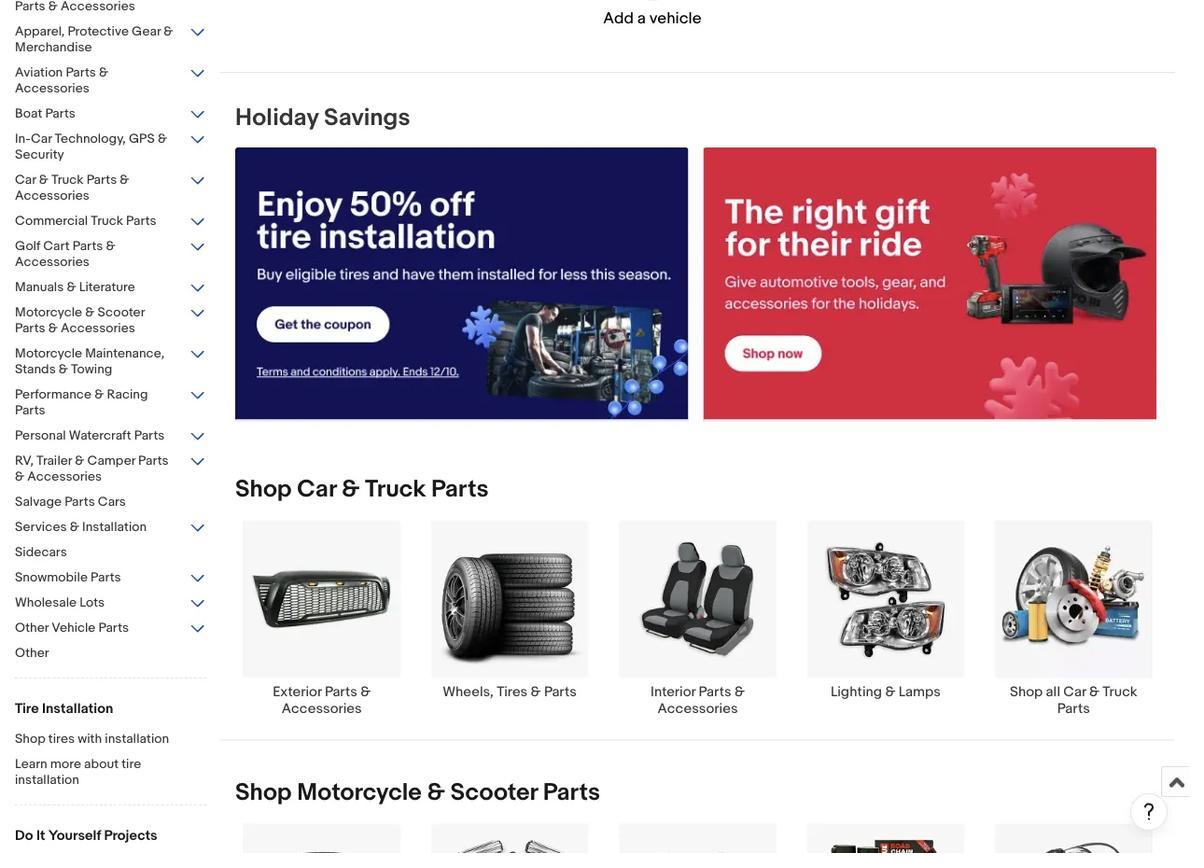 Task type: vqa. For each thing, say whether or not it's contained in the screenshot.
the get your home guest ready
no



Task type: locate. For each thing, give the bounding box(es) containing it.
motorcycle
[[15, 304, 82, 320], [15, 346, 82, 361], [297, 779, 422, 808]]

&
[[164, 23, 173, 39], [99, 64, 109, 80], [158, 131, 167, 147], [39, 172, 48, 188], [120, 172, 129, 188], [106, 238, 115, 254], [67, 279, 76, 295], [85, 304, 95, 320], [48, 320, 58, 336], [59, 361, 68, 377], [94, 387, 104, 403], [75, 453, 84, 469], [15, 469, 24, 485], [342, 475, 360, 504], [70, 519, 79, 535], [361, 684, 371, 701], [531, 684, 541, 701], [735, 684, 745, 701], [886, 684, 896, 701], [1090, 684, 1100, 701], [427, 779, 445, 808]]

0 vertical spatial installation
[[82, 519, 147, 535]]

motorcycle & scooter parts & accessories button
[[15, 304, 206, 338]]

aviation
[[15, 64, 63, 80]]

0 vertical spatial list
[[220, 520, 1176, 740]]

wheels, tires & parts link
[[416, 520, 604, 701]]

shop for shop tires with installation learn more about tire installation
[[15, 731, 45, 747]]

personal
[[15, 428, 66, 444]]

& inside wheels, tires & parts link
[[531, 684, 541, 701]]

with
[[78, 731, 102, 747]]

installation
[[105, 731, 169, 747], [15, 772, 79, 788]]

shop tires with installation learn more about tire installation
[[15, 731, 169, 788]]

tire
[[122, 756, 141, 772]]

installation up tire
[[105, 731, 169, 747]]

1 horizontal spatial installation
[[105, 731, 169, 747]]

none text field enjoy 50% off tire installation
[[235, 148, 689, 421]]

add a vehicle button
[[537, 0, 769, 53]]

list containing exterior parts & accessories
[[220, 520, 1176, 740]]

0 horizontal spatial scooter
[[98, 304, 145, 320]]

installation up with
[[42, 700, 113, 717]]

more
[[50, 756, 81, 772]]

commercial truck parts button
[[15, 213, 206, 231]]

installation inside the apparel, protective gear & merchandise aviation parts & accessories boat parts in-car technology, gps & security car & truck parts & accessories commercial truck parts golf cart parts & accessories manuals & literature motorcycle & scooter parts & accessories motorcycle maintenance, stands & towing performance & racing parts personal watercraft parts rv, trailer & camper parts & accessories salvage parts cars services & installation sidecars snowmobile parts wholesale lots other vehicle parts other
[[82, 519, 147, 535]]

apparel,
[[15, 23, 65, 39]]

0 vertical spatial scooter
[[98, 304, 145, 320]]

lighting & lamps link
[[792, 520, 980, 701]]

0 vertical spatial other
[[15, 620, 49, 636]]

accessories inside interior parts & accessories
[[658, 701, 738, 718]]

vehicle
[[52, 620, 96, 636]]

none text field the right gift for their ride
[[704, 148, 1157, 421]]

2 vertical spatial motorcycle
[[297, 779, 422, 808]]

None text field
[[235, 148, 689, 421], [704, 148, 1157, 421]]

1 vertical spatial list
[[220, 823, 1176, 854]]

shop all car & truck parts link
[[980, 520, 1168, 718]]

lighting
[[831, 684, 883, 701]]

other link
[[15, 645, 206, 663]]

truck
[[51, 172, 84, 188], [91, 213, 123, 229], [365, 475, 426, 504], [1103, 684, 1138, 701]]

shop all car & truck parts
[[1010, 684, 1138, 718]]

1 horizontal spatial scooter
[[451, 779, 538, 808]]

1 none text field from the left
[[235, 148, 689, 421]]

commercial
[[15, 213, 88, 229]]

vehicle
[[650, 8, 702, 28]]

1 list from the top
[[220, 520, 1176, 740]]

1 vertical spatial scooter
[[451, 779, 538, 808]]

shop inside shop all car & truck parts
[[1010, 684, 1043, 701]]

tire installation
[[15, 700, 113, 717]]

salvage
[[15, 494, 62, 510]]

sidecars
[[15, 544, 67, 560]]

shop for shop car & truck parts
[[235, 475, 292, 504]]

manuals & literature button
[[15, 279, 206, 297]]

shop motorcycle & scooter parts
[[235, 779, 601, 808]]

savings
[[324, 103, 410, 132]]

1 horizontal spatial none text field
[[704, 148, 1157, 421]]

interior
[[651, 684, 696, 701]]

1 vertical spatial other
[[15, 645, 49, 661]]

security
[[15, 147, 64, 163]]

2 none text field from the left
[[704, 148, 1157, 421]]

0 vertical spatial installation
[[105, 731, 169, 747]]

list
[[220, 520, 1176, 740], [220, 823, 1176, 854]]

installation
[[82, 519, 147, 535], [42, 700, 113, 717]]

learn
[[15, 756, 47, 772]]

other
[[15, 620, 49, 636], [15, 645, 49, 661]]

parts inside interior parts & accessories
[[699, 684, 732, 701]]

installation down tires
[[15, 772, 79, 788]]

car
[[31, 131, 52, 147], [15, 172, 36, 188], [297, 475, 336, 504], [1064, 684, 1087, 701]]

0 vertical spatial motorcycle
[[15, 304, 82, 320]]

0 horizontal spatial none text field
[[235, 148, 689, 421]]

lots
[[80, 595, 105, 611]]

accessories
[[15, 80, 90, 96], [15, 188, 90, 204], [15, 254, 90, 270], [61, 320, 135, 336], [27, 469, 102, 485], [282, 701, 362, 718], [658, 701, 738, 718]]

cart
[[43, 238, 70, 254]]

accessories inside 'exterior parts & accessories'
[[282, 701, 362, 718]]

wheels,
[[443, 684, 494, 701]]

do it yourself projects
[[15, 827, 158, 844]]

parts
[[66, 64, 96, 80], [45, 106, 76, 121], [87, 172, 117, 188], [126, 213, 157, 229], [73, 238, 103, 254], [15, 320, 45, 336], [15, 403, 45, 418], [134, 428, 165, 444], [138, 453, 169, 469], [432, 475, 489, 504], [65, 494, 95, 510], [91, 570, 121, 586], [99, 620, 129, 636], [325, 684, 358, 701], [544, 684, 577, 701], [699, 684, 732, 701], [1058, 701, 1091, 718], [543, 779, 601, 808]]

performance
[[15, 387, 92, 403]]

& inside shop all car & truck parts
[[1090, 684, 1100, 701]]

installation down salvage parts cars link
[[82, 519, 147, 535]]

apparel, protective gear & merchandise button
[[15, 23, 206, 57]]

tires
[[497, 684, 528, 701]]

shop inside shop tires with installation learn more about tire installation
[[15, 731, 45, 747]]

scooter
[[98, 304, 145, 320], [451, 779, 538, 808]]

tires
[[48, 731, 75, 747]]

services
[[15, 519, 67, 535]]

2 list from the top
[[220, 823, 1176, 854]]

shop
[[235, 475, 292, 504], [1010, 684, 1043, 701], [15, 731, 45, 747], [235, 779, 292, 808]]

1 vertical spatial motorcycle
[[15, 346, 82, 361]]

aviation parts & accessories button
[[15, 64, 206, 98]]

wheels, tires & parts
[[443, 684, 577, 701]]

literature
[[79, 279, 135, 295]]

a
[[638, 8, 646, 28]]

1 vertical spatial installation
[[15, 772, 79, 788]]



Task type: describe. For each thing, give the bounding box(es) containing it.
shop tires with installation link
[[15, 731, 206, 749]]

rv,
[[15, 453, 34, 469]]

lighting & lamps
[[831, 684, 941, 701]]

help, opens dialogs image
[[1140, 802, 1159, 821]]

services & installation button
[[15, 519, 206, 537]]

list for shop motorcycle & scooter parts
[[220, 823, 1176, 854]]

personal watercraft parts button
[[15, 428, 206, 445]]

add a vehicle
[[604, 8, 702, 28]]

all
[[1046, 684, 1061, 701]]

cars
[[98, 494, 126, 510]]

1 other from the top
[[15, 620, 49, 636]]

scooter inside the apparel, protective gear & merchandise aviation parts & accessories boat parts in-car technology, gps & security car & truck parts & accessories commercial truck parts golf cart parts & accessories manuals & literature motorcycle & scooter parts & accessories motorcycle maintenance, stands & towing performance & racing parts personal watercraft parts rv, trailer & camper parts & accessories salvage parts cars services & installation sidecars snowmobile parts wholesale lots other vehicle parts other
[[98, 304, 145, 320]]

snowmobile
[[15, 570, 88, 586]]

do
[[15, 827, 33, 844]]

protective
[[68, 23, 129, 39]]

& inside interior parts & accessories
[[735, 684, 745, 701]]

the right gift for their ride image
[[704, 148, 1157, 420]]

camper
[[87, 453, 135, 469]]

projects
[[104, 827, 158, 844]]

technology,
[[55, 131, 126, 147]]

maintenance,
[[85, 346, 165, 361]]

list for shop car & truck parts
[[220, 520, 1176, 740]]

snowmobile parts button
[[15, 570, 206, 587]]

in-car technology, gps & security button
[[15, 131, 206, 164]]

shop for shop motorcycle & scooter parts
[[235, 779, 292, 808]]

racing
[[107, 387, 148, 403]]

add
[[604, 8, 634, 28]]

trailer
[[36, 453, 72, 469]]

salvage parts cars link
[[15, 494, 206, 512]]

car & truck parts & accessories button
[[15, 172, 206, 205]]

exterior
[[273, 684, 322, 701]]

parts inside 'exterior parts & accessories'
[[325, 684, 358, 701]]

stands
[[15, 361, 56, 377]]

sidecars link
[[15, 544, 206, 562]]

shop for shop all car & truck parts
[[1010, 684, 1043, 701]]

exterior parts & accessories
[[273, 684, 371, 718]]

shop car & truck parts
[[235, 475, 489, 504]]

truck inside shop all car & truck parts
[[1103, 684, 1138, 701]]

holiday savings
[[235, 103, 410, 132]]

about
[[84, 756, 119, 772]]

motorcycle maintenance, stands & towing button
[[15, 346, 206, 379]]

enjoy 50% off tire installation image
[[235, 148, 689, 420]]

1 vertical spatial installation
[[42, 700, 113, 717]]

car inside shop all car & truck parts
[[1064, 684, 1087, 701]]

boat
[[15, 106, 42, 121]]

0 horizontal spatial installation
[[15, 772, 79, 788]]

golf
[[15, 238, 40, 254]]

lamps
[[899, 684, 941, 701]]

interior parts & accessories
[[651, 684, 745, 718]]

& inside 'exterior parts & accessories'
[[361, 684, 371, 701]]

learn more about tire installation link
[[15, 756, 206, 790]]

holiday
[[235, 103, 319, 132]]

add a vehicle image
[[604, 0, 702, 5]]

in-
[[15, 131, 31, 147]]

golf cart parts & accessories button
[[15, 238, 206, 272]]

rv, trailer & camper parts & accessories button
[[15, 453, 206, 487]]

apparel, protective gear & merchandise aviation parts & accessories boat parts in-car technology, gps & security car & truck parts & accessories commercial truck parts golf cart parts & accessories manuals & literature motorcycle & scooter parts & accessories motorcycle maintenance, stands & towing performance & racing parts personal watercraft parts rv, trailer & camper parts & accessories salvage parts cars services & installation sidecars snowmobile parts wholesale lots other vehicle parts other
[[15, 23, 173, 661]]

wholesale
[[15, 595, 77, 611]]

manuals
[[15, 279, 64, 295]]

parts inside shop all car & truck parts
[[1058, 701, 1091, 718]]

performance & racing parts button
[[15, 387, 206, 420]]

wholesale lots button
[[15, 595, 206, 613]]

& inside lighting & lamps link
[[886, 684, 896, 701]]

other vehicle parts button
[[15, 620, 206, 638]]

towing
[[71, 361, 112, 377]]

it
[[36, 827, 45, 844]]

2 other from the top
[[15, 645, 49, 661]]

gps
[[129, 131, 155, 147]]

watercraft
[[69, 428, 131, 444]]

merchandise
[[15, 39, 92, 55]]

interior parts & accessories link
[[604, 520, 792, 718]]

yourself
[[48, 827, 101, 844]]

boat parts button
[[15, 106, 206, 123]]

exterior parts & accessories link
[[228, 520, 416, 718]]

gear
[[132, 23, 161, 39]]

tire
[[15, 700, 39, 717]]



